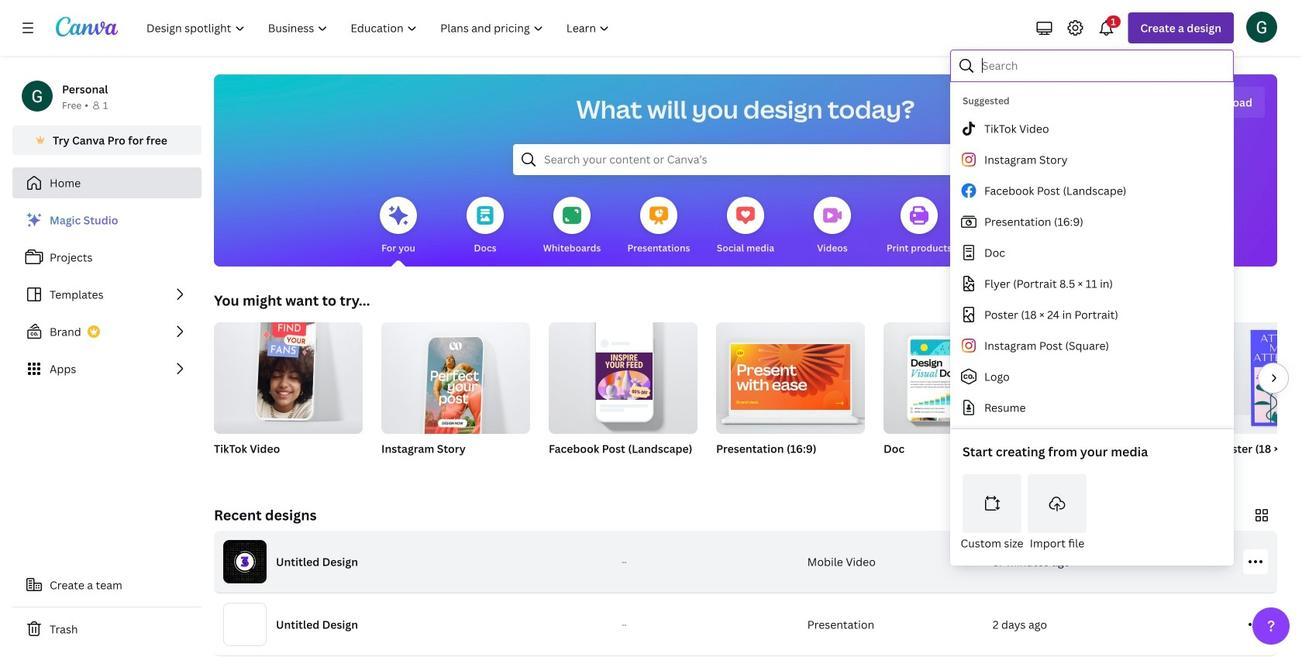 Task type: describe. For each thing, give the bounding box(es) containing it.
greg robinson image
[[1246, 11, 1277, 42]]



Task type: locate. For each thing, give the bounding box(es) containing it.
list
[[12, 205, 202, 384]]

Search search field
[[544, 145, 947, 174]]

None search field
[[513, 144, 978, 175]]

Search search field
[[982, 51, 1223, 81]]

group
[[214, 313, 363, 476], [214, 313, 363, 434], [716, 316, 865, 476], [716, 316, 865, 434], [381, 322, 530, 476], [381, 322, 530, 443], [549, 322, 698, 476], [884, 322, 1032, 476], [884, 322, 1032, 434], [1051, 322, 1200, 476], [1218, 322, 1302, 476]]

top level navigation element
[[136, 12, 623, 43]]



Task type: vqa. For each thing, say whether or not it's contained in the screenshot.
list
yes



